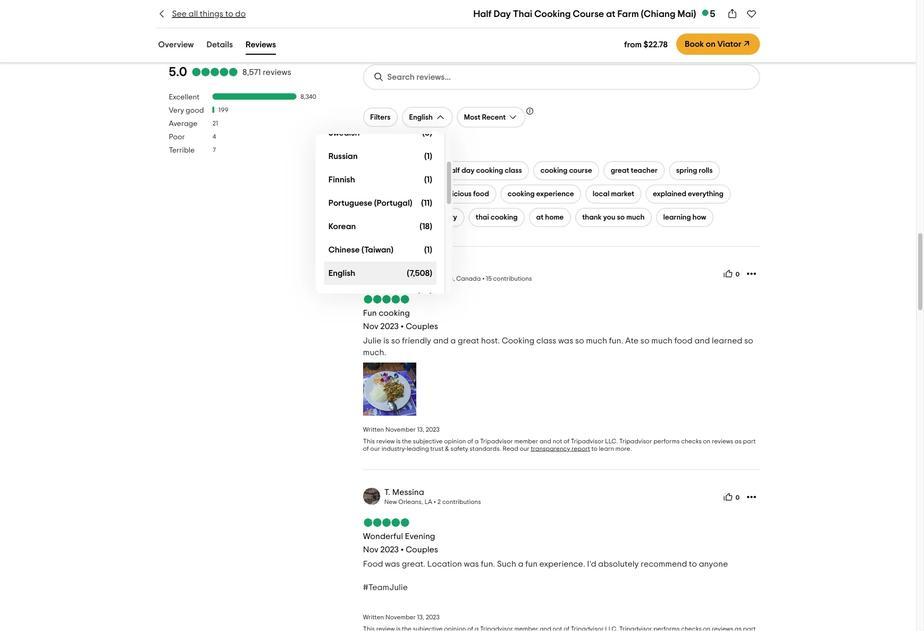 Task type: locate. For each thing, give the bounding box(es) containing it.
2 our from the left
[[520, 446, 530, 452]]

great inside great experience button
[[370, 167, 389, 175]]

0 vertical spatial food
[[473, 191, 489, 198]]

thai cooking button
[[469, 208, 525, 227]]

1 horizontal spatial our
[[520, 446, 530, 452]]

great teacher button
[[604, 161, 665, 180]]

list box containing swedish
[[315, 121, 453, 309]]

1 horizontal spatial a
[[475, 438, 479, 445]]

thank you so much
[[582, 214, 645, 221]]

#teamjulie
[[363, 583, 408, 592]]

korean
[[328, 222, 356, 231]]

1 nov from the top
[[363, 322, 378, 331]]

2 horizontal spatial to
[[689, 560, 697, 569]]

1 horizontal spatial much
[[626, 214, 645, 221]]

2 vertical spatial 5.0 of 5 bubbles image
[[363, 519, 410, 527]]

6 option from the top
[[324, 238, 436, 262]]

0 vertical spatial at
[[606, 9, 615, 19]]

1 vertical spatial reviews
[[246, 40, 276, 49]]

fun
[[363, 309, 377, 317]]

7 option from the top
[[324, 262, 436, 285]]

book
[[685, 40, 704, 48]]

couples inside wonderful evening nov 2023 • couples
[[406, 546, 438, 554]]

reviews
[[158, 17, 204, 30], [246, 40, 276, 49]]

half
[[447, 167, 460, 175]]

curry button
[[363, 185, 395, 204]]

1 0 button from the top
[[720, 265, 743, 283]]

option containing chinese (taiwan)
[[324, 238, 436, 262]]

1 open options menu image from the top
[[746, 269, 757, 279]]

0 for julie is so friendly and a great host. cooking class was so much fun. ate so much food and learned so much.
[[736, 272, 740, 278]]

1 • from the top
[[401, 322, 404, 331]]

nov down fun
[[363, 322, 378, 331]]

great up "market"
[[611, 167, 629, 175]]

portuguese (portugal)
[[328, 199, 412, 208]]

so right learned
[[744, 337, 753, 345]]

0 horizontal spatial reviews
[[158, 17, 204, 30]]

4 option from the top
[[324, 192, 436, 215]]

1 horizontal spatial english
[[409, 114, 433, 121]]

0 vertical spatial english
[[409, 114, 433, 121]]

1 vertical spatial cooking
[[502, 337, 535, 345]]

to left learn
[[591, 446, 598, 452]]

written down #teamjulie
[[363, 614, 384, 621]]

transparency report link
[[531, 446, 590, 452]]

explained everything
[[653, 191, 724, 198]]

1 vertical spatial reviews button
[[244, 37, 278, 55]]

experience up the home
[[536, 191, 574, 198]]

fun. inside julie is so friendly and a great host. cooking class was so much fun. ate so much food and learned so much.
[[609, 337, 623, 345]]

chinese (taiwan)
[[328, 246, 393, 254]]

contributions inside t. messina new orleans, la 2 contributions
[[442, 499, 481, 505]]

2 (1) from the top
[[424, 176, 432, 184]]

teacher
[[631, 167, 658, 175]]

contributions right 15 at top
[[493, 276, 532, 282]]

tripadvisor up transparency report to learn more.
[[571, 438, 604, 445]]

2 0 from the top
[[736, 495, 740, 501]]

most recent button
[[457, 107, 526, 128]]

industry-
[[382, 446, 407, 452]]

food inside button
[[473, 191, 489, 198]]

share image
[[727, 9, 738, 19]]

finnish
[[328, 176, 355, 184]]

much left ate
[[586, 337, 607, 345]]

2 tab list from the top
[[143, 35, 291, 57]]

nov inside wonderful evening nov 2023 • couples
[[363, 546, 378, 554]]

experience down mentions
[[390, 167, 428, 175]]

of right not at the bottom of page
[[564, 438, 569, 445]]

food left learned
[[674, 337, 693, 345]]

details button
[[204, 37, 235, 55]]

0 vertical spatial open options menu image
[[746, 269, 757, 279]]

and up transparency
[[540, 438, 551, 445]]

so left ate
[[575, 337, 584, 345]]

0 vertical spatial 5.0 of 5 bubbles image
[[191, 68, 238, 76]]

a for fun.
[[518, 560, 524, 569]]

great down popular
[[370, 167, 389, 175]]

fun. left "such"
[[481, 560, 495, 569]]

to left "anyone"
[[689, 560, 697, 569]]

(1) for chinese (taiwan)
[[424, 246, 432, 254]]

•
[[401, 322, 404, 331], [401, 546, 404, 554]]

fry
[[448, 214, 457, 221]]

0 horizontal spatial much
[[586, 337, 607, 345]]

cooking right thai
[[534, 9, 571, 19]]

1 horizontal spatial contributions
[[493, 276, 532, 282]]

is right julie
[[383, 337, 389, 345]]

1 vertical spatial 13,
[[417, 614, 424, 621]]

filter reviews element
[[169, 93, 342, 159]]

wonderful
[[363, 532, 403, 541]]

0 vertical spatial (1)
[[424, 152, 432, 161]]

of
[[467, 438, 473, 445], [564, 438, 569, 445], [363, 446, 369, 452]]

local
[[593, 191, 609, 198]]

0 vertical spatial fun.
[[609, 337, 623, 345]]

a left fun at bottom
[[518, 560, 524, 569]]

0 horizontal spatial our
[[370, 446, 380, 452]]

november down #teamjulie
[[385, 614, 416, 621]]

great for great experience
[[370, 167, 389, 175]]

5.0 of 5 bubbles image down details button at the top left
[[191, 68, 238, 76]]

1 horizontal spatial to
[[591, 446, 598, 452]]

cooking right fun
[[379, 309, 410, 317]]

reviews
[[263, 68, 291, 76], [712, 438, 733, 445]]

class inside julie is so friendly and a great host. cooking class was so much fun. ate so much food and learned so much.
[[536, 337, 556, 345]]

reviews button up 8,571 reviews
[[244, 37, 278, 55]]

is left the
[[396, 438, 401, 445]]

tab list
[[143, 12, 773, 39], [143, 35, 291, 57]]

reviews button
[[156, 14, 206, 37], [244, 37, 278, 55]]

1 horizontal spatial experience
[[536, 191, 574, 198]]

trust
[[430, 446, 444, 452]]

option containing finnish
[[324, 168, 436, 192]]

0 horizontal spatial contributions
[[442, 499, 481, 505]]

1 vertical spatial experience
[[536, 191, 574, 198]]

golden
[[384, 265, 413, 273]]

2 horizontal spatial tripadvisor
[[619, 438, 652, 445]]

0 vertical spatial 0 button
[[720, 265, 743, 283]]

nov inside fun cooking nov 2023 • couples
[[363, 322, 378, 331]]

2023 inside fun cooking nov 2023 • couples
[[380, 322, 399, 331]]

written november 13, 2023 up the
[[363, 427, 440, 433]]

1 vertical spatial (1)
[[424, 176, 432, 184]]

written november 13, 2023 down #teamjulie
[[363, 614, 440, 621]]

q&a button
[[214, 14, 245, 37]]

russian
[[328, 152, 357, 161]]

is inside "this review is the subjective opinion of a tripadvisor member and not of tripadvisor llc. tripadvisor performs checks on reviews as part of our industry-leading trust & safety standards. read our"
[[396, 438, 401, 445]]

i'd
[[587, 560, 596, 569]]

overview
[[158, 40, 194, 49]]

much right you
[[626, 214, 645, 221]]

so right you
[[617, 214, 625, 221]]

1 couples from the top
[[406, 322, 438, 331]]

1 vertical spatial •
[[401, 546, 404, 554]]

november
[[385, 427, 416, 433], [385, 614, 416, 621]]

couples up friendly
[[406, 322, 438, 331]]

fun. left ate
[[609, 337, 623, 345]]

nov up food
[[363, 546, 378, 554]]

orleans,
[[398, 499, 423, 505]]

anyone
[[699, 560, 728, 569]]

reviews up 'overview'
[[158, 17, 204, 30]]

a right friendly
[[451, 337, 456, 345]]

1 horizontal spatial reviews button
[[244, 37, 278, 55]]

0 horizontal spatial experience
[[390, 167, 428, 175]]

1 vertical spatial 5.0 of 5 bubbles image
[[363, 295, 410, 304]]

• inside wonderful evening nov 2023 • couples
[[401, 546, 404, 554]]

1 (1) from the top
[[424, 152, 432, 161]]

leading
[[407, 446, 429, 452]]

popular mentions
[[363, 146, 430, 154]]

0 horizontal spatial reviews button
[[156, 14, 206, 37]]

reviews right 8,571
[[263, 68, 291, 76]]

our down member
[[520, 446, 530, 452]]

• down wonderful evening link
[[401, 546, 404, 554]]

1 option from the top
[[324, 121, 436, 145]]

• for cooking
[[401, 322, 404, 331]]

2 vertical spatial (1)
[[424, 246, 432, 254]]

much inside "button"
[[626, 214, 645, 221]]

2 13, from the top
[[417, 614, 424, 621]]

search image
[[373, 72, 384, 83]]

0 horizontal spatial fun.
[[481, 560, 495, 569]]

of up safety
[[467, 438, 473, 445]]

of down this
[[363, 446, 369, 452]]

most
[[464, 114, 480, 121]]

0 horizontal spatial at
[[536, 214, 544, 221]]

2 couples from the top
[[406, 546, 438, 554]]

spring rolls button
[[669, 161, 720, 180]]

swedish
[[328, 129, 359, 137]]

2 vertical spatial a
[[518, 560, 524, 569]]

on right book
[[706, 40, 716, 48]]

english up the '(6)'
[[409, 114, 433, 121]]

couples inside fun cooking nov 2023 • couples
[[406, 322, 438, 331]]

0 vertical spatial written november 13, 2023
[[363, 427, 440, 433]]

1 vertical spatial food
[[674, 337, 693, 345]]

1 vertical spatial november
[[385, 614, 416, 621]]

(95)
[[417, 293, 432, 301]]

option
[[324, 121, 436, 145], [324, 145, 436, 168], [324, 168, 436, 192], [324, 192, 436, 215], [324, 215, 436, 238], [324, 238, 436, 262], [324, 262, 436, 285], [324, 285, 436, 309]]

much right ate
[[651, 337, 673, 345]]

2 0 button from the top
[[720, 489, 743, 506]]

more.
[[616, 446, 632, 452]]

1 vertical spatial is
[[396, 438, 401, 445]]

golden c surrey, british columbia, canada 15 contributions
[[384, 265, 532, 282]]

21
[[212, 121, 218, 127]]

5 option from the top
[[324, 215, 436, 238]]

so right ate
[[641, 337, 650, 345]]

cooking right day
[[476, 167, 503, 175]]

experience
[[390, 167, 428, 175], [536, 191, 574, 198]]

things
[[200, 10, 223, 18]]

• inside fun cooking nov 2023 • couples
[[401, 322, 404, 331]]

1 13, from the top
[[417, 427, 424, 433]]

at left the home
[[536, 214, 544, 221]]

chinese
[[328, 246, 360, 254]]

1 vertical spatial contributions
[[442, 499, 481, 505]]

reviews left as
[[712, 438, 733, 445]]

do
[[235, 10, 246, 18]]

great left host.
[[458, 337, 479, 345]]

0 vertical spatial november
[[385, 427, 416, 433]]

0 vertical spatial on
[[706, 40, 716, 48]]

1 vertical spatial written
[[363, 614, 384, 621]]

list box
[[315, 121, 453, 309]]

5.0 of 5 bubbles image up fun cooking link
[[363, 295, 410, 304]]

5.0 of 5 bubbles image
[[191, 68, 238, 76], [363, 295, 410, 304], [363, 519, 410, 527]]

open options menu image
[[746, 269, 757, 279], [746, 492, 757, 503]]

1 vertical spatial on
[[703, 438, 711, 445]]

and right friendly
[[433, 337, 449, 345]]

is inside julie is so friendly and a great host. cooking class was so much fun. ate so much food and learned so much.
[[383, 337, 389, 345]]

transparency report to learn more.
[[531, 446, 632, 452]]

0 horizontal spatial food
[[473, 191, 489, 198]]

see full review image image
[[363, 363, 416, 416]]

report
[[572, 446, 590, 452]]

0 vertical spatial experience
[[390, 167, 428, 175]]

host.
[[481, 337, 500, 345]]

0 button for julie is so friendly and a great host. cooking class was so much fun. ate so much food and learned so much.
[[720, 265, 743, 283]]

cooking experience
[[508, 191, 574, 198]]

1 vertical spatial at
[[536, 214, 544, 221]]

1 vertical spatial 0 button
[[720, 489, 743, 506]]

contributions
[[493, 276, 532, 282], [442, 499, 481, 505]]

0 horizontal spatial class
[[505, 167, 522, 175]]

2 written from the top
[[363, 614, 384, 621]]

cooking left course
[[541, 167, 568, 175]]

1 horizontal spatial class
[[536, 337, 556, 345]]

0 button for food was great. location was fun. such a fun experience. i'd absolutely recommend to anyone
[[720, 489, 743, 506]]

our
[[370, 446, 380, 452], [520, 446, 530, 452]]

0 vertical spatial reviews
[[158, 17, 204, 30]]

1 vertical spatial reviews
[[712, 438, 733, 445]]

great inside great teacher button
[[611, 167, 629, 175]]

2023
[[380, 322, 399, 331], [426, 427, 440, 433], [380, 546, 399, 554], [426, 614, 440, 621]]

nov for fun cooking nov 2023 • couples
[[363, 322, 378, 331]]

• up friendly
[[401, 322, 404, 331]]

1 horizontal spatial food
[[674, 337, 693, 345]]

0 vertical spatial nov
[[363, 322, 378, 331]]

(1) down (18)
[[424, 246, 432, 254]]

so
[[617, 214, 625, 221], [391, 337, 400, 345], [575, 337, 584, 345], [641, 337, 650, 345], [744, 337, 753, 345]]

1 vertical spatial open options menu image
[[746, 492, 757, 503]]

1 horizontal spatial reviews
[[712, 438, 733, 445]]

a up standards.
[[475, 438, 479, 445]]

reviews up 8,571 reviews
[[246, 40, 276, 49]]

(1) for finnish
[[424, 176, 432, 184]]

tripadvisor up standards.
[[480, 438, 513, 445]]

1 tab list from the top
[[143, 12, 773, 39]]

1 horizontal spatial is
[[396, 438, 401, 445]]

november up the
[[385, 427, 416, 433]]

3 option from the top
[[324, 168, 436, 192]]

3 (1) from the top
[[424, 246, 432, 254]]

1 vertical spatial class
[[536, 337, 556, 345]]

1 vertical spatial couples
[[406, 546, 438, 554]]

1 our from the left
[[370, 446, 380, 452]]

0 horizontal spatial english
[[328, 269, 355, 278]]

cooking up thai cooking button
[[508, 191, 535, 198]]

1 0 from the top
[[736, 272, 740, 278]]

at left farm
[[606, 9, 615, 19]]

our down this
[[370, 446, 380, 452]]

see all things to do
[[172, 10, 246, 18]]

contributions right "2"
[[442, 499, 481, 505]]

recommend
[[641, 560, 687, 569]]

reviews button up 'overview'
[[156, 14, 206, 37]]

british
[[406, 276, 424, 282]]

0 horizontal spatial to
[[225, 10, 233, 18]]

1 vertical spatial to
[[591, 446, 598, 452]]

1 vertical spatial a
[[475, 438, 479, 445]]

1 horizontal spatial great
[[458, 337, 479, 345]]

cooking right host.
[[502, 337, 535, 345]]

written up this
[[363, 427, 384, 433]]

0 vertical spatial is
[[383, 337, 389, 345]]

2 written november 13, 2023 from the top
[[363, 614, 440, 621]]

cooking right 'thai'
[[491, 214, 518, 221]]

2 option from the top
[[324, 145, 436, 168]]

5.0 of 5 bubbles image up wonderful
[[363, 519, 410, 527]]

book on viator
[[685, 40, 741, 48]]

5.0 of 5 bubbles image for wonderful evening
[[363, 519, 410, 527]]

review
[[376, 438, 395, 445]]

5.0 of 5 bubbles image for fun cooking
[[363, 295, 410, 304]]

0 vertical spatial a
[[451, 337, 456, 345]]

to left do
[[225, 10, 233, 18]]

0 vertical spatial couples
[[406, 322, 438, 331]]

2 horizontal spatial great
[[611, 167, 629, 175]]

learned
[[712, 337, 742, 345]]

0 vertical spatial contributions
[[493, 276, 532, 282]]

1 horizontal spatial and
[[540, 438, 551, 445]]

cooking inside thai cooking button
[[491, 214, 518, 221]]

curry
[[370, 191, 388, 198]]

save to a trip image
[[746, 9, 757, 19]]

0 horizontal spatial a
[[451, 337, 456, 345]]

2 horizontal spatial and
[[695, 337, 710, 345]]

0 vertical spatial class
[[505, 167, 522, 175]]

safety
[[450, 446, 468, 452]]

(11)
[[421, 199, 432, 208]]

0 vertical spatial reviews button
[[156, 14, 206, 37]]

0 vertical spatial 0
[[736, 272, 740, 278]]

1 vertical spatial nov
[[363, 546, 378, 554]]

option containing english
[[324, 262, 436, 285]]

2 nov from the top
[[363, 546, 378, 554]]

0 horizontal spatial tripadvisor
[[480, 438, 513, 445]]

0 horizontal spatial was
[[385, 560, 400, 569]]

1 horizontal spatial tripadvisor
[[571, 438, 604, 445]]

english up italian
[[328, 269, 355, 278]]

overview button
[[156, 37, 196, 55]]

cooking
[[476, 167, 503, 175], [541, 167, 568, 175], [508, 191, 535, 198], [491, 214, 518, 221], [379, 309, 410, 317]]

2 open options menu image from the top
[[746, 492, 757, 503]]

0 vertical spatial written
[[363, 427, 384, 433]]

tripadvisor up more.
[[619, 438, 652, 445]]

fun.
[[609, 337, 623, 345], [481, 560, 495, 569]]

1 vertical spatial english
[[328, 269, 355, 278]]

a inside "this review is the subjective opinion of a tripadvisor member and not of tripadvisor llc. tripadvisor performs checks on reviews as part of our industry-leading trust & safety standards. read our"
[[475, 438, 479, 445]]

on right the checks
[[703, 438, 711, 445]]

open options menu image for food was great. location was fun. such a fun experience. i'd absolutely recommend to anyone
[[746, 492, 757, 503]]

2 horizontal spatial was
[[558, 337, 573, 345]]

half day cooking class button
[[440, 161, 529, 180]]

recent
[[482, 114, 506, 121]]

8 option from the top
[[324, 285, 436, 309]]

reviews inside "this review is the subjective opinion of a tripadvisor member and not of tripadvisor llc. tripadvisor performs checks on reviews as part of our industry-leading trust & safety standards. read our"
[[712, 438, 733, 445]]

a
[[451, 337, 456, 345], [475, 438, 479, 445], [518, 560, 524, 569]]

food up 'thai'
[[473, 191, 489, 198]]

2 • from the top
[[401, 546, 404, 554]]

0 horizontal spatial reviews
[[263, 68, 291, 76]]

1 vertical spatial 0
[[736, 495, 740, 501]]

0 vertical spatial 13,
[[417, 427, 424, 433]]

wonderful evening nov 2023 • couples
[[363, 532, 438, 554]]

2 horizontal spatial a
[[518, 560, 524, 569]]

and left learned
[[695, 337, 710, 345]]

couples down evening
[[406, 546, 438, 554]]

spring
[[676, 167, 697, 175]]

(1) up 'soup' button
[[424, 176, 432, 184]]

(1) down the '(6)'
[[424, 152, 432, 161]]



Task type: vqa. For each thing, say whether or not it's contained in the screenshot.
328 to the top
no



Task type: describe. For each thing, give the bounding box(es) containing it.
a inside julie is so friendly and a great host. cooking class was so much fun. ate so much food and learned so much.
[[451, 337, 456, 345]]

option containing portuguese (portugal)
[[324, 192, 436, 215]]

cooking inside julie is so friendly and a great host. cooking class was so much fun. ate so much food and learned so much.
[[502, 337, 535, 345]]

delicious food
[[442, 191, 489, 198]]

option containing korean
[[324, 215, 436, 238]]

t. messina image
[[363, 488, 380, 505]]

cooking inside fun cooking nov 2023 • couples
[[379, 309, 410, 317]]

book on viator link
[[676, 33, 760, 55]]

• for evening
[[401, 546, 404, 554]]

couples for evening
[[406, 546, 438, 554]]

so inside "button"
[[617, 214, 625, 221]]

0 horizontal spatial of
[[363, 446, 369, 452]]

most recent
[[464, 114, 506, 121]]

2 horizontal spatial of
[[564, 438, 569, 445]]

1 vertical spatial fun.
[[481, 560, 495, 569]]

cooking inside cooking experience button
[[508, 191, 535, 198]]

see all things to do link
[[156, 8, 246, 20]]

2 horizontal spatial much
[[651, 337, 673, 345]]

was inside julie is so friendly and a great host. cooking class was so much fun. ate so much food and learned so much.
[[558, 337, 573, 345]]

excellent
[[169, 93, 199, 101]]

from $22.78
[[624, 40, 668, 49]]

2023 inside wonderful evening nov 2023 • couples
[[380, 546, 399, 554]]

option containing swedish
[[324, 121, 436, 145]]

experience for great experience
[[390, 167, 428, 175]]

food inside julie is so friendly and a great host. cooking class was so much fun. ate so much food and learned so much.
[[674, 337, 693, 345]]

location
[[427, 560, 462, 569]]

open options menu image for julie is so friendly and a great host. cooking class was so much fun. ate so much food and learned so much.
[[746, 269, 757, 279]]

learning how button
[[656, 208, 713, 227]]

(portugal)
[[374, 199, 412, 208]]

0 vertical spatial reviews
[[263, 68, 291, 76]]

great experience button
[[363, 161, 435, 180]]

1 horizontal spatial reviews
[[246, 40, 276, 49]]

thank
[[582, 214, 602, 221]]

fun
[[525, 560, 538, 569]]

subjective
[[413, 438, 443, 445]]

cooking inside half day cooking class 'button'
[[476, 167, 503, 175]]

(1) for russian
[[424, 152, 432, 161]]

at inside button
[[536, 214, 544, 221]]

standards.
[[470, 446, 501, 452]]

5
[[710, 9, 715, 19]]

great for great teacher
[[611, 167, 629, 175]]

ate
[[625, 337, 639, 345]]

t. messina new orleans, la 2 contributions
[[384, 488, 481, 505]]

performs
[[654, 438, 680, 445]]

nov for wonderful evening nov 2023 • couples
[[363, 546, 378, 554]]

on inside "this review is the subjective opinion of a tripadvisor member and not of tripadvisor llc. tripadvisor performs checks on reviews as part of our industry-leading trust & safety standards. read our"
[[703, 438, 711, 445]]

thank you so much button
[[575, 208, 652, 227]]

very
[[169, 107, 184, 114]]

mai)
[[678, 9, 696, 19]]

a for opinion
[[475, 438, 479, 445]]

course
[[569, 167, 592, 175]]

part
[[743, 438, 756, 445]]

8,571 reviews
[[242, 68, 291, 76]]

absolutely
[[598, 560, 639, 569]]

cooking experience button
[[500, 185, 581, 204]]

tab list containing overview
[[143, 35, 291, 57]]

local market button
[[586, 185, 642, 204]]

2 tripadvisor from the left
[[571, 438, 604, 445]]

from
[[624, 40, 642, 49]]

day
[[494, 9, 511, 19]]

great.
[[402, 560, 425, 569]]

class inside 'button'
[[505, 167, 522, 175]]

as
[[735, 438, 742, 445]]

learning how
[[663, 214, 706, 221]]

english inside "dropdown button"
[[409, 114, 433, 121]]

this review is the subjective opinion of a tripadvisor member and not of tripadvisor llc. tripadvisor performs checks on reviews as part of our industry-leading trust & safety standards. read our
[[363, 438, 756, 452]]

mentions
[[395, 146, 430, 154]]

cooking course
[[541, 167, 592, 175]]

great inside julie is so friendly and a great host. cooking class was so much fun. ate so much food and learned so much.
[[458, 337, 479, 345]]

friendly
[[402, 337, 431, 345]]

soup
[[406, 191, 423, 198]]

see
[[172, 10, 187, 18]]

cooking inside cooking course button
[[541, 167, 568, 175]]

all
[[189, 10, 198, 18]]

market
[[611, 191, 634, 198]]

half day cooking class
[[447, 167, 522, 175]]

messina
[[392, 488, 424, 497]]

option containing russian
[[324, 145, 436, 168]]

stir
[[436, 214, 446, 221]]

great experience
[[370, 167, 428, 175]]

surrey,
[[384, 276, 404, 282]]

0 for food was great. location was fun. such a fun experience. i'd absolutely recommend to anyone
[[736, 495, 740, 501]]

so left friendly
[[391, 337, 400, 345]]

half day thai cooking course at farm (chiang mai)
[[473, 9, 696, 19]]

not
[[553, 438, 562, 445]]

3 tripadvisor from the left
[[619, 438, 652, 445]]

experience for cooking experience
[[536, 191, 574, 198]]

experience.
[[539, 560, 585, 569]]

much.
[[363, 348, 386, 357]]

2 vertical spatial to
[[689, 560, 697, 569]]

(taiwan)
[[361, 246, 393, 254]]

couples for cooking
[[406, 322, 438, 331]]

1 horizontal spatial was
[[464, 560, 479, 569]]

t. messina link
[[384, 488, 424, 497]]

details
[[207, 40, 233, 49]]

2 november from the top
[[385, 614, 416, 621]]

2
[[438, 499, 441, 505]]

terrible
[[169, 147, 195, 154]]

thai
[[513, 9, 532, 19]]

and inside "this review is the subjective opinion of a tripadvisor member and not of tripadvisor llc. tripadvisor performs checks on reviews as part of our industry-leading trust & safety standards. read our"
[[540, 438, 551, 445]]

italian
[[328, 293, 353, 301]]

everything
[[688, 191, 724, 198]]

such
[[497, 560, 516, 569]]

1 tripadvisor from the left
[[480, 438, 513, 445]]

&
[[445, 446, 449, 452]]

thai
[[476, 214, 489, 221]]

good
[[186, 107, 204, 114]]

filters
[[370, 114, 391, 121]]

1 written from the top
[[363, 427, 384, 433]]

learn
[[599, 446, 614, 452]]

filters button
[[363, 108, 398, 127]]

1 written november 13, 2023 from the top
[[363, 427, 440, 433]]

q&a
[[216, 17, 243, 30]]

Search search field
[[387, 72, 476, 82]]

1 horizontal spatial at
[[606, 9, 615, 19]]

0 horizontal spatial and
[[433, 337, 449, 345]]

4
[[212, 134, 216, 140]]

option containing italian
[[324, 285, 436, 309]]

average
[[169, 120, 197, 128]]

1 november from the top
[[385, 427, 416, 433]]

15
[[486, 276, 492, 282]]

0 vertical spatial to
[[225, 10, 233, 18]]

t.
[[384, 488, 390, 497]]

(chiang
[[641, 9, 676, 19]]

tab list containing reviews
[[143, 12, 773, 39]]

food was great. location was fun. such a fun experience. i'd absolutely recommend to anyone
[[363, 560, 728, 569]]

member
[[514, 438, 538, 445]]

viator
[[717, 40, 741, 48]]

0 vertical spatial cooking
[[534, 9, 571, 19]]

1 horizontal spatial of
[[467, 438, 473, 445]]

8,571
[[242, 68, 261, 76]]

explained everything button
[[646, 185, 731, 204]]

contributions inside golden c surrey, british columbia, canada 15 contributions
[[493, 276, 532, 282]]

english button
[[402, 107, 453, 128]]

fun cooking nov 2023 • couples
[[363, 309, 438, 331]]

explained
[[653, 191, 686, 198]]



